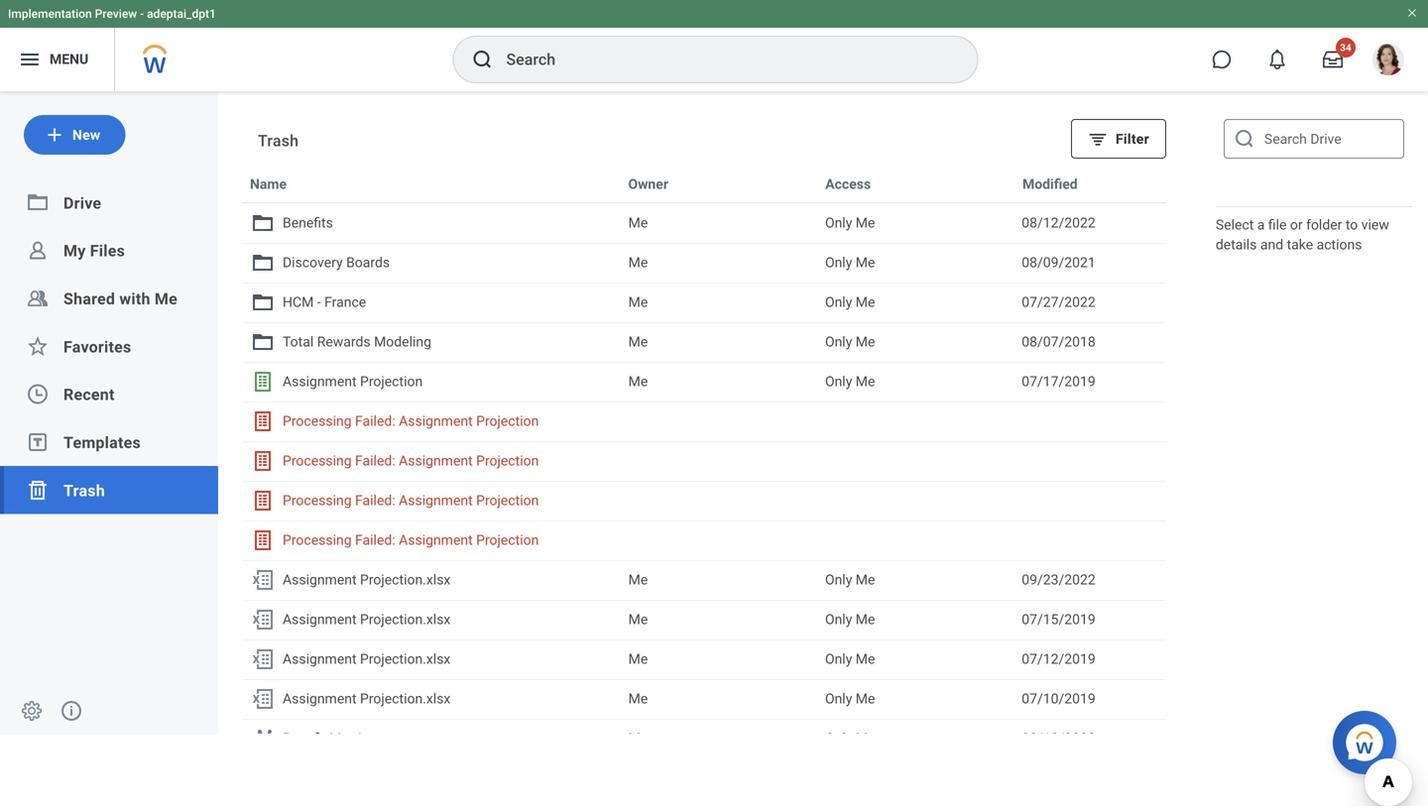 Task type: describe. For each thing, give the bounding box(es) containing it.
benefit metrics link
[[251, 727, 613, 751]]

rewards
[[317, 334, 371, 350]]

shared
[[63, 290, 115, 308]]

4 failed: from the top
[[355, 532, 395, 548]]

processing failed: assignment projection for fourth processing failed: assignment projection link from the bottom of the "grid" containing name
[[283, 413, 539, 429]]

total rewards modeling
[[283, 334, 431, 350]]

shared with me
[[63, 290, 178, 308]]

08/07/2018
[[1022, 334, 1096, 350]]

2 me cell from the top
[[620, 244, 817, 282]]

only for the only me link for seventh me cell from the top
[[825, 611, 852, 628]]

only for eighth me cell from the bottom the only me link
[[825, 294, 852, 310]]

row containing name
[[242, 164, 1166, 203]]

only for eighth me cell from the top's the only me link
[[825, 651, 852, 667]]

benefit metrics
[[283, 730, 376, 747]]

only me for ninth me cell
[[825, 691, 875, 707]]

modified
[[1022, 176, 1078, 192]]

5 me cell from the top
[[620, 363, 817, 401]]

assignment projection.xlsx link for 07/12/2019
[[251, 648, 613, 671]]

notifications large image
[[1267, 50, 1287, 69]]

only me link for ninth me cell
[[825, 688, 1006, 710]]

a
[[1257, 217, 1265, 233]]

10 row from the top
[[242, 679, 1166, 719]]

processing failed: assignment projection for 2nd processing failed: assignment projection link from the top of the "grid" containing name
[[283, 453, 539, 469]]

trash inside 'item list' element
[[258, 131, 299, 150]]

10 me cell from the top
[[620, 720, 817, 758]]

only for the only me link corresponding to ninth me cell
[[825, 691, 852, 707]]

only me link for tenth me cell from the bottom of the "grid" containing name
[[825, 212, 1006, 234]]

implementation
[[8, 7, 92, 21]]

actions
[[1317, 237, 1362, 253]]

only me for eighth me cell from the bottom
[[825, 294, 875, 310]]

- inside menu banner
[[140, 7, 144, 21]]

only for the only me link for 6th me cell
[[825, 572, 852, 588]]

only me link for ninth me cell from the bottom
[[825, 252, 1006, 274]]

hcm
[[283, 294, 314, 310]]

processing failed: assignment projection for first processing failed: assignment projection link from the bottom
[[283, 532, 539, 548]]

folder
[[1306, 217, 1342, 233]]

shared with me image
[[26, 286, 50, 310]]

assignment projection.xlsx for 07/12/2019
[[283, 651, 451, 667]]

owner
[[628, 176, 668, 192]]

processing for fourth processing failed: assignment projection link from the bottom of the "grid" containing name
[[283, 413, 352, 429]]

menu banner
[[0, 0, 1428, 91]]

total
[[283, 334, 314, 350]]

menu button
[[0, 28, 114, 91]]

drive
[[63, 194, 101, 213]]

close environment banner image
[[1406, 7, 1418, 19]]

only me for 7th me cell from the bottom of the "grid" containing name
[[825, 334, 875, 350]]

user image
[[26, 239, 50, 262]]

07/17/2019
[[1022, 373, 1096, 390]]

hcm - france
[[283, 294, 366, 310]]

only for 7th me cell from the bottom of the "grid" containing name's the only me link
[[825, 334, 852, 350]]

2 processing failed: assignment projection link from the top
[[251, 449, 613, 473]]

search drive field
[[1224, 119, 1404, 159]]

08/12/2022 for benefits
[[1022, 215, 1096, 231]]

inbox large image
[[1323, 50, 1343, 69]]

recent
[[63, 385, 115, 404]]

only me for eighth me cell from the top
[[825, 651, 875, 667]]

projection.xlsx for 07/10/2019
[[360, 691, 451, 707]]

9 row from the top
[[242, 640, 1166, 679]]

preview
[[95, 7, 137, 21]]

filter
[[1116, 131, 1149, 147]]

document image for 07/15/2019
[[251, 608, 275, 632]]

3 processing failed: assignment projection link from the top
[[251, 489, 613, 513]]

profile logan mcneil image
[[1373, 44, 1404, 79]]

assignment projection.xlsx for 07/10/2019
[[283, 691, 451, 707]]

or
[[1290, 217, 1303, 233]]

adeptai_dpt1
[[147, 7, 216, 21]]

gear image
[[20, 699, 44, 723]]

my files
[[63, 242, 125, 260]]

document image for 07/10/2019
[[251, 687, 275, 711]]

8 row from the top
[[242, 600, 1166, 640]]

total rewards modeling link
[[251, 330, 613, 354]]

item list element
[[218, 91, 1190, 806]]

discovery boards link
[[251, 251, 613, 275]]

modeling
[[374, 334, 431, 350]]

projection for first processing failed: assignment projection link from the bottom
[[476, 532, 539, 548]]

only me for 6th me cell
[[825, 572, 875, 588]]

3 me cell from the top
[[620, 284, 817, 321]]

assignment projection.xlsx link for 07/15/2019
[[251, 608, 613, 632]]

34 button
[[1311, 38, 1356, 81]]

3 failed: from the top
[[355, 492, 395, 509]]

Search Workday  search field
[[506, 38, 937, 81]]

menu
[[50, 51, 89, 68]]

07/27/2022
[[1022, 294, 1096, 310]]

boards
[[346, 254, 390, 271]]

09/23/2022
[[1022, 572, 1096, 588]]

projection.xlsx for 07/12/2019
[[360, 651, 451, 667]]

with
[[119, 290, 150, 308]]

implementation preview -   adeptai_dpt1
[[8, 7, 216, 21]]

only me for sixth me cell from the bottom
[[825, 373, 875, 390]]

- inside hcm - france link
[[317, 294, 321, 310]]

07/10/2019
[[1022, 691, 1096, 707]]

only me link for seventh me cell from the top
[[825, 609, 1006, 631]]

discovery boards
[[283, 254, 390, 271]]

and
[[1260, 237, 1283, 253]]

row containing discovery boards
[[242, 243, 1166, 283]]

1 failed: from the top
[[355, 413, 395, 429]]

favorites
[[63, 338, 131, 356]]

assignment inside "link"
[[283, 373, 357, 390]]

1 folder image from the top
[[251, 211, 275, 235]]

1 processing failed: assignment projection link from the top
[[251, 410, 613, 433]]

processing failed: assignment projection for third processing failed: assignment projection link from the top
[[283, 492, 539, 509]]

2 folder image from the top
[[251, 330, 275, 354]]

document image for 09/23/2022
[[251, 568, 275, 592]]

document image for 07/10/2019
[[251, 687, 275, 711]]

assignment projection.xlsx for 07/15/2019
[[283, 611, 451, 628]]



Task type: vqa. For each thing, say whether or not it's contained in the screenshot.
fourth row Element from the bottom of the Edit My Expense Transactions main content
no



Task type: locate. For each thing, give the bounding box(es) containing it.
assignment projection.xlsx for 09/23/2022
[[283, 572, 451, 588]]

discovery
[[283, 254, 343, 271]]

benefits
[[283, 215, 333, 231]]

5 only from the top
[[825, 373, 852, 390]]

my files button
[[63, 242, 125, 260]]

search image
[[471, 48, 494, 71], [1233, 127, 1256, 151]]

10 only me from the top
[[825, 730, 875, 747]]

8 only me from the top
[[825, 651, 875, 667]]

projection for fourth processing failed: assignment projection link from the bottom of the "grid" containing name
[[476, 413, 539, 429]]

8 me cell from the top
[[620, 641, 817, 678]]

assignment projection
[[283, 373, 423, 390]]

row containing benefit metrics
[[242, 719, 1166, 759]]

select a file or folder to view details and take actions
[[1216, 217, 1389, 253]]

6 only me link from the top
[[825, 569, 1006, 591]]

9 only me from the top
[[825, 691, 875, 707]]

workbook image
[[251, 370, 275, 394], [251, 370, 275, 394], [251, 410, 275, 433], [251, 489, 275, 513], [251, 529, 275, 552], [251, 529, 275, 552]]

only for sixth me cell from the bottom's the only me link
[[825, 373, 852, 390]]

folder image
[[251, 211, 275, 235], [251, 330, 275, 354]]

4 assignment projection.xlsx link from the top
[[251, 687, 613, 711]]

justify image
[[18, 48, 42, 71]]

08/12/2022 for benefit metrics
[[1022, 730, 1096, 747]]

10 only from the top
[[825, 730, 852, 747]]

08/09/2021
[[1022, 254, 1096, 271]]

only me link for eighth me cell from the bottom
[[825, 292, 1006, 313]]

2 only from the top
[[825, 254, 852, 271]]

7 only me link from the top
[[825, 609, 1006, 631]]

only me link for sixth me cell from the bottom
[[825, 371, 1006, 393]]

folder image down name
[[251, 211, 275, 235]]

only me for tenth me cell from the bottom of the "grid" containing name
[[825, 215, 875, 231]]

1 vertical spatial trash
[[63, 481, 105, 500]]

5 only me from the top
[[825, 373, 875, 390]]

processing failed: assignment projection link
[[251, 410, 613, 433], [251, 449, 613, 473], [251, 489, 613, 513], [251, 529, 613, 552]]

0 vertical spatial search image
[[471, 48, 494, 71]]

2 processing from the top
[[283, 453, 352, 469]]

08/12/2022 down modified
[[1022, 215, 1096, 231]]

only me for first me cell from the bottom
[[825, 730, 875, 747]]

2 only me link from the top
[[825, 252, 1006, 274]]

recent button
[[63, 385, 115, 404]]

1 vertical spatial folder image
[[251, 330, 275, 354]]

3 processing failed: assignment projection from the top
[[283, 492, 539, 509]]

only me link for 7th me cell from the bottom of the "grid" containing name
[[825, 331, 1006, 353]]

templates
[[63, 433, 141, 452]]

view
[[1361, 217, 1389, 233]]

hcm - france link
[[251, 291, 613, 314]]

me
[[628, 215, 648, 231], [856, 215, 875, 231], [628, 254, 648, 271], [856, 254, 875, 271], [155, 290, 178, 308], [628, 294, 648, 310], [856, 294, 875, 310], [628, 334, 648, 350], [856, 334, 875, 350], [628, 373, 648, 390], [856, 373, 875, 390], [628, 572, 648, 588], [856, 572, 875, 588], [628, 611, 648, 628], [856, 611, 875, 628], [628, 651, 648, 667], [856, 651, 875, 667], [628, 691, 648, 707], [856, 691, 875, 707], [628, 730, 648, 747], [856, 730, 875, 747]]

4 only me from the top
[[825, 334, 875, 350]]

me cell
[[620, 204, 817, 242], [620, 244, 817, 282], [620, 284, 817, 321], [620, 323, 817, 361], [620, 363, 817, 401], [620, 561, 817, 599], [620, 601, 817, 639], [620, 641, 817, 678], [620, 680, 817, 718], [620, 720, 817, 758]]

1 only me from the top
[[825, 215, 875, 231]]

2 projection.xlsx from the top
[[360, 611, 451, 628]]

benefit
[[283, 730, 326, 747]]

2 08/12/2022 from the top
[[1022, 730, 1096, 747]]

1 me cell from the top
[[620, 204, 817, 242]]

plus image
[[45, 125, 64, 145]]

- right hcm
[[317, 294, 321, 310]]

details
[[1216, 237, 1257, 253]]

shared with me button
[[63, 290, 178, 308]]

1 vertical spatial 08/12/2022
[[1022, 730, 1096, 747]]

benefits link
[[251, 211, 613, 235]]

4 row from the top
[[242, 283, 1166, 322]]

1 assignment projection.xlsx from the top
[[283, 572, 451, 588]]

07/12/2019
[[1022, 651, 1096, 667]]

clock image
[[26, 382, 50, 406]]

projection.xlsx
[[360, 572, 451, 588], [360, 611, 451, 628], [360, 651, 451, 667], [360, 691, 451, 707]]

filter button
[[1071, 119, 1166, 159]]

4 processing from the top
[[283, 532, 352, 548]]

3 assignment projection.xlsx from the top
[[283, 651, 451, 667]]

grid inside 'item list' element
[[242, 164, 1166, 806]]

new
[[72, 127, 101, 143]]

france
[[324, 294, 366, 310]]

0 vertical spatial -
[[140, 7, 144, 21]]

6 only me from the top
[[825, 572, 875, 588]]

my
[[63, 242, 86, 260]]

projection for third processing failed: assignment projection link from the top
[[476, 492, 539, 509]]

templates button
[[63, 433, 141, 452]]

document image
[[251, 608, 275, 632], [251, 608, 275, 632], [251, 687, 275, 711]]

only for the only me link corresponding to ninth me cell from the bottom
[[825, 254, 852, 271]]

07/15/2019
[[1022, 611, 1096, 628]]

failed:
[[355, 413, 395, 429], [355, 453, 395, 469], [355, 492, 395, 509], [355, 532, 395, 548]]

folder image
[[251, 211, 275, 235], [251, 251, 275, 275], [251, 251, 275, 275], [251, 291, 275, 314], [251, 291, 275, 314], [251, 330, 275, 354]]

3 processing from the top
[[283, 492, 352, 509]]

info image
[[60, 699, 83, 723]]

1 processing from the top
[[283, 413, 352, 429]]

3 assignment projection.xlsx link from the top
[[251, 648, 613, 671]]

4 me cell from the top
[[620, 323, 817, 361]]

1 vertical spatial -
[[317, 294, 321, 310]]

0 vertical spatial folder image
[[251, 211, 275, 235]]

0 horizontal spatial search image
[[471, 48, 494, 71]]

4 only from the top
[[825, 334, 852, 350]]

1 horizontal spatial search image
[[1233, 127, 1256, 151]]

9 me cell from the top
[[620, 680, 817, 718]]

2 assignment projection.xlsx link from the top
[[251, 608, 613, 632]]

row containing hcm - france
[[242, 283, 1166, 322]]

to
[[1346, 217, 1358, 233]]

assignment projection.xlsx link for 07/10/2019
[[251, 687, 613, 711]]

only me link for eighth me cell from the top
[[825, 649, 1006, 670]]

document image for 07/12/2019
[[251, 648, 275, 671]]

files
[[90, 242, 125, 260]]

folder image left total
[[251, 330, 275, 354]]

8 only from the top
[[825, 651, 852, 667]]

workbook image
[[251, 410, 275, 433], [251, 449, 275, 473], [251, 449, 275, 473], [251, 489, 275, 513]]

assignment projection.xlsx link for 09/23/2022
[[251, 568, 613, 592]]

3 only from the top
[[825, 294, 852, 310]]

only me
[[825, 215, 875, 231], [825, 254, 875, 271], [825, 294, 875, 310], [825, 334, 875, 350], [825, 373, 875, 390], [825, 572, 875, 588], [825, 611, 875, 628], [825, 651, 875, 667], [825, 691, 875, 707], [825, 730, 875, 747]]

4 projection.xlsx from the top
[[360, 691, 451, 707]]

5 row from the top
[[242, 322, 1166, 362]]

grid containing name
[[242, 164, 1166, 806]]

only me link for 6th me cell
[[825, 569, 1006, 591]]

projection.xlsx for 09/23/2022
[[360, 572, 451, 588]]

filter image
[[1088, 129, 1108, 149]]

file
[[1268, 217, 1287, 233]]

08/12/2022 down 07/10/2019
[[1022, 730, 1096, 747]]

row
[[242, 164, 1166, 203], [242, 203, 1166, 243], [242, 243, 1166, 283], [242, 283, 1166, 322], [242, 322, 1166, 362], [242, 362, 1166, 402], [242, 560, 1166, 600], [242, 600, 1166, 640], [242, 640, 1166, 679], [242, 679, 1166, 719], [242, 719, 1166, 759]]

7 only from the top
[[825, 611, 852, 628]]

only me for ninth me cell from the bottom
[[825, 254, 875, 271]]

3 row from the top
[[242, 243, 1166, 283]]

3 only me link from the top
[[825, 292, 1006, 313]]

processing for 2nd processing failed: assignment projection link from the top of the "grid" containing name
[[283, 453, 352, 469]]

assignment projection.xlsx link
[[251, 568, 613, 592], [251, 608, 613, 632], [251, 648, 613, 671], [251, 687, 613, 711]]

only me link for first me cell from the bottom
[[825, 728, 1006, 750]]

4 only me link from the top
[[825, 331, 1006, 353]]

0 horizontal spatial -
[[140, 7, 144, 21]]

only for the only me link related to first me cell from the bottom
[[825, 730, 852, 747]]

9 only from the top
[[825, 691, 852, 707]]

7 row from the top
[[242, 560, 1166, 600]]

1 processing failed: assignment projection from the top
[[283, 413, 539, 429]]

row containing total rewards modeling
[[242, 322, 1166, 362]]

6 me cell from the top
[[620, 561, 817, 599]]

drive button
[[63, 194, 101, 213]]

1 08/12/2022 from the top
[[1022, 215, 1096, 231]]

owner button
[[624, 173, 672, 196]]

processing for first processing failed: assignment projection link from the bottom
[[283, 532, 352, 548]]

take
[[1287, 237, 1313, 253]]

-
[[140, 7, 144, 21], [317, 294, 321, 310]]

processing failed: assignment projection
[[283, 413, 539, 429], [283, 453, 539, 469], [283, 492, 539, 509], [283, 532, 539, 548]]

folder open image
[[26, 191, 50, 214]]

row containing assignment projection
[[242, 362, 1166, 402]]

name
[[250, 176, 287, 192]]

34
[[1340, 42, 1352, 54]]

9 only me link from the top
[[825, 688, 1006, 710]]

2 assignment projection.xlsx from the top
[[283, 611, 451, 628]]

processing
[[283, 413, 352, 429], [283, 453, 352, 469], [283, 492, 352, 509], [283, 532, 352, 548]]

access button
[[821, 173, 875, 196]]

4 processing failed: assignment projection link from the top
[[251, 529, 613, 552]]

2 failed: from the top
[[355, 453, 395, 469]]

8 only me link from the top
[[825, 649, 1006, 670]]

7 only me from the top
[[825, 611, 875, 628]]

7 me cell from the top
[[620, 601, 817, 639]]

2 only me from the top
[[825, 254, 875, 271]]

projection inside "link"
[[360, 373, 423, 390]]

new button
[[24, 115, 125, 155]]

assignment projection.xlsx
[[283, 572, 451, 588], [283, 611, 451, 628], [283, 651, 451, 667], [283, 691, 451, 707]]

1 row from the top
[[242, 164, 1166, 203]]

discovery board image
[[251, 727, 275, 751], [251, 727, 275, 751]]

3 projection.xlsx from the top
[[360, 651, 451, 667]]

0 horizontal spatial trash
[[63, 481, 105, 500]]

projection
[[360, 373, 423, 390], [476, 413, 539, 429], [476, 453, 539, 469], [476, 492, 539, 509], [476, 532, 539, 548]]

processing for third processing failed: assignment projection link from the top
[[283, 492, 352, 509]]

10 only me link from the top
[[825, 728, 1006, 750]]

4 processing failed: assignment projection from the top
[[283, 532, 539, 548]]

trash image
[[26, 478, 50, 502]]

0 vertical spatial trash
[[258, 131, 299, 150]]

access
[[825, 176, 871, 192]]

projection for 2nd processing failed: assignment projection link from the top of the "grid" containing name
[[476, 453, 539, 469]]

6 only from the top
[[825, 572, 852, 588]]

document image
[[251, 568, 275, 592], [251, 568, 275, 592], [251, 648, 275, 671], [251, 648, 275, 671], [251, 687, 275, 711]]

0 vertical spatial 08/12/2022
[[1022, 215, 1096, 231]]

only
[[825, 215, 852, 231], [825, 254, 852, 271], [825, 294, 852, 310], [825, 334, 852, 350], [825, 373, 852, 390], [825, 572, 852, 588], [825, 611, 852, 628], [825, 651, 852, 667], [825, 691, 852, 707], [825, 730, 852, 747]]

3 only me from the top
[[825, 294, 875, 310]]

- right preview
[[140, 7, 144, 21]]

trash up name
[[258, 131, 299, 150]]

trash
[[258, 131, 299, 150], [63, 481, 105, 500]]

metrics
[[329, 730, 376, 747]]

5 only me link from the top
[[825, 371, 1006, 393]]

2 processing failed: assignment projection from the top
[[283, 453, 539, 469]]

trash right trash image at left
[[63, 481, 105, 500]]

favorites button
[[63, 338, 131, 356]]

4 assignment projection.xlsx from the top
[[283, 691, 451, 707]]

assignment
[[283, 373, 357, 390], [399, 413, 473, 429], [399, 453, 473, 469], [399, 492, 473, 509], [399, 532, 473, 548], [283, 572, 357, 588], [283, 611, 357, 628], [283, 651, 357, 667], [283, 691, 357, 707]]

select
[[1216, 217, 1254, 233]]

11 row from the top
[[242, 719, 1166, 759]]

1 horizontal spatial -
[[317, 294, 321, 310]]

only me link
[[825, 212, 1006, 234], [825, 252, 1006, 274], [825, 292, 1006, 313], [825, 331, 1006, 353], [825, 371, 1006, 393], [825, 569, 1006, 591], [825, 609, 1006, 631], [825, 649, 1006, 670], [825, 688, 1006, 710], [825, 728, 1006, 750]]

08/12/2022
[[1022, 215, 1096, 231], [1022, 730, 1096, 747]]

projection.xlsx for 07/15/2019
[[360, 611, 451, 628]]

only for the only me link associated with tenth me cell from the bottom of the "grid" containing name
[[825, 215, 852, 231]]

2 row from the top
[[242, 203, 1166, 243]]

trash button
[[63, 481, 105, 500]]

row containing benefits
[[242, 203, 1166, 243]]

star image
[[26, 334, 50, 358]]

grid
[[242, 164, 1166, 806]]

1 only from the top
[[825, 215, 852, 231]]

1 assignment projection.xlsx link from the top
[[251, 568, 613, 592]]

1 vertical spatial search image
[[1233, 127, 1256, 151]]

1 horizontal spatial trash
[[258, 131, 299, 150]]

1 only me link from the top
[[825, 212, 1006, 234]]

assignment projection link
[[251, 370, 613, 394]]

1 projection.xlsx from the top
[[360, 572, 451, 588]]

6 row from the top
[[242, 362, 1166, 402]]

only me for seventh me cell from the top
[[825, 611, 875, 628]]



